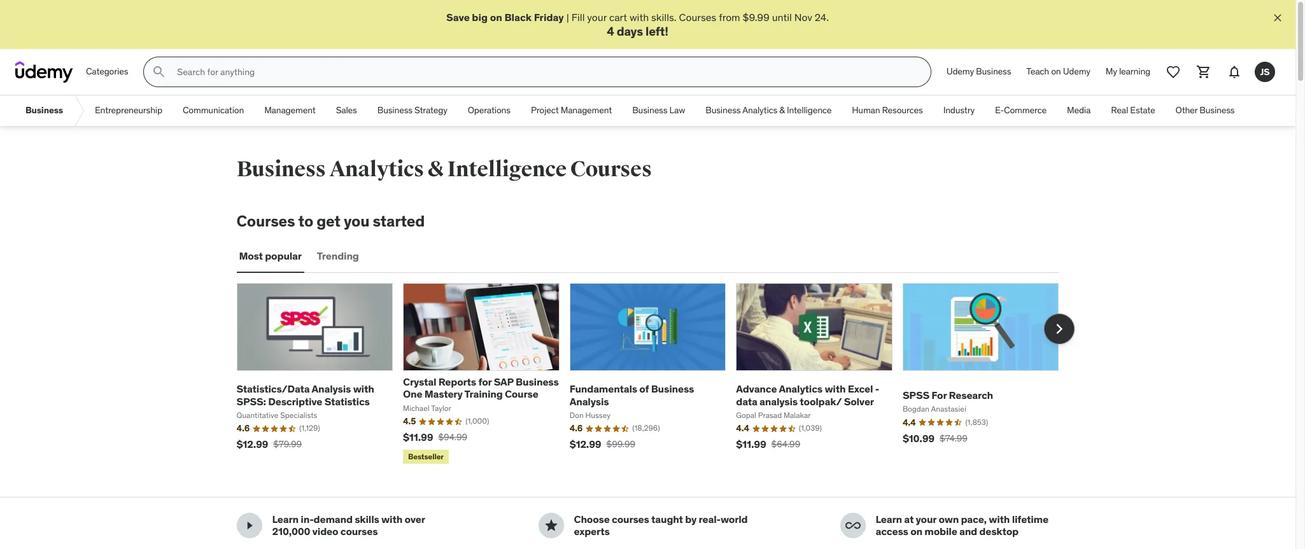 Task type: vqa. For each thing, say whether or not it's contained in the screenshot.
Intelligence
yes



Task type: describe. For each thing, give the bounding box(es) containing it.
pace,
[[961, 513, 987, 526]]

in-
[[301, 513, 314, 526]]

big
[[472, 11, 488, 24]]

toolpak/
[[800, 395, 842, 408]]

other
[[1176, 105, 1198, 116]]

courses inside choose courses taught by real-world experts
[[612, 513, 649, 526]]

-
[[875, 383, 879, 396]]

business up e-
[[976, 66, 1011, 77]]

business strategy
[[377, 105, 448, 116]]

management link
[[254, 96, 326, 126]]

desktop
[[980, 526, 1019, 538]]

save
[[446, 11, 470, 24]]

1 vertical spatial courses
[[570, 156, 652, 183]]

business strategy link
[[367, 96, 458, 126]]

24.
[[815, 11, 829, 24]]

analytics for advance analytics with excel - data analysis toolpak/ solver
[[779, 383, 823, 396]]

from
[[719, 11, 740, 24]]

demand
[[314, 513, 353, 526]]

sales link
[[326, 96, 367, 126]]

business inside 'fundamentals of business analysis'
[[651, 383, 694, 396]]

close image
[[1272, 11, 1284, 24]]

other business
[[1176, 105, 1235, 116]]

trending
[[317, 250, 359, 263]]

experts
[[574, 526, 610, 538]]

e-
[[995, 105, 1004, 116]]

project management
[[531, 105, 612, 116]]

communication
[[183, 105, 244, 116]]

courses to get you started
[[237, 212, 425, 231]]

4
[[607, 24, 614, 39]]

with inside save big on black friday | fill your cart with skills. courses from $9.99 until nov 24. 4 days left!
[[630, 11, 649, 24]]

commerce
[[1004, 105, 1047, 116]]

sales
[[336, 105, 357, 116]]

medium image for learn in-demand skills with over 210,000 video courses
[[242, 519, 257, 534]]

teach on udemy
[[1027, 66, 1091, 77]]

notifications image
[[1227, 64, 1242, 80]]

$9.99
[[743, 11, 770, 24]]

research
[[949, 389, 993, 402]]

skills.
[[651, 11, 677, 24]]

sap
[[494, 376, 514, 389]]

friday
[[534, 11, 564, 24]]

1 udemy from the left
[[947, 66, 974, 77]]

world
[[721, 513, 748, 526]]

e-commerce link
[[985, 96, 1057, 126]]

business analytics & intelligence link
[[696, 96, 842, 126]]

carousel element
[[237, 283, 1075, 467]]

business left law
[[632, 105, 668, 116]]

project management link
[[521, 96, 622, 126]]

learn for learn at your own pace, with lifetime access on mobile and desktop
[[876, 513, 902, 526]]

Search for anything text field
[[175, 61, 916, 83]]

medium image
[[543, 519, 559, 534]]

spss for research link
[[903, 389, 993, 402]]

black
[[505, 11, 532, 24]]

training
[[465, 388, 503, 401]]

my
[[1106, 66, 1117, 77]]

crystal reports for sap business one mastery training course link
[[403, 376, 559, 401]]

spss
[[903, 389, 930, 402]]

business link
[[15, 96, 73, 126]]

real-
[[699, 513, 721, 526]]

save big on black friday | fill your cart with skills. courses from $9.99 until nov 24. 4 days left!
[[446, 11, 829, 39]]

over
[[405, 513, 425, 526]]

with inside learn at your own pace, with lifetime access on mobile and desktop
[[989, 513, 1010, 526]]

shopping cart with 0 items image
[[1197, 64, 1212, 80]]

business analytics & intelligence courses
[[237, 156, 652, 183]]

entrepreneurship
[[95, 105, 162, 116]]

most popular button
[[237, 241, 304, 272]]

to
[[298, 212, 313, 231]]

you
[[344, 212, 370, 231]]

most
[[239, 250, 263, 263]]

business analytics & intelligence
[[706, 105, 832, 116]]

on inside save big on black friday | fill your cart with skills. courses from $9.99 until nov 24. 4 days left!
[[490, 11, 502, 24]]

descriptive
[[268, 395, 322, 408]]

started
[[373, 212, 425, 231]]

mastery
[[425, 388, 463, 401]]

fill
[[572, 11, 585, 24]]

business inside crystal reports for sap business one mastery training course
[[516, 376, 559, 389]]

human
[[852, 105, 880, 116]]

business right other
[[1200, 105, 1235, 116]]

statistics/data analysis with spss: descriptive statistics link
[[237, 383, 374, 408]]

learn in-demand skills with over 210,000 video courses
[[272, 513, 425, 538]]

categories
[[86, 66, 128, 77]]

with inside the advance analytics with excel - data analysis toolpak/ solver
[[825, 383, 846, 396]]

learn for learn in-demand skills with over 210,000 video courses
[[272, 513, 299, 526]]

data
[[736, 395, 758, 408]]

by
[[685, 513, 697, 526]]

1 vertical spatial on
[[1051, 66, 1061, 77]]

2 management from the left
[[561, 105, 612, 116]]

resources
[[882, 105, 923, 116]]

udemy business link
[[939, 57, 1019, 87]]

trending button
[[314, 241, 362, 272]]

days
[[617, 24, 643, 39]]

js
[[1261, 66, 1270, 78]]

next image
[[1049, 319, 1069, 339]]

excel
[[848, 383, 873, 396]]

and
[[960, 526, 977, 538]]

entrepreneurship link
[[85, 96, 173, 126]]

reports
[[439, 376, 476, 389]]

strategy
[[415, 105, 448, 116]]



Task type: locate. For each thing, give the bounding box(es) containing it.
arrow pointing to subcategory menu links image
[[73, 96, 85, 126]]

1 horizontal spatial courses
[[570, 156, 652, 183]]

with left over
[[381, 513, 403, 526]]

advance
[[736, 383, 777, 396]]

0 horizontal spatial analytics
[[329, 156, 424, 183]]

business right sap
[[516, 376, 559, 389]]

on right teach
[[1051, 66, 1061, 77]]

2 vertical spatial courses
[[237, 212, 295, 231]]

1 horizontal spatial your
[[916, 513, 937, 526]]

your right fill
[[587, 11, 607, 24]]

courses inside save big on black friday | fill your cart with skills. courses from $9.99 until nov 24. 4 days left!
[[679, 11, 717, 24]]

1 vertical spatial your
[[916, 513, 937, 526]]

your inside learn at your own pace, with lifetime access on mobile and desktop
[[916, 513, 937, 526]]

0 vertical spatial analytics
[[743, 105, 778, 116]]

udemy
[[947, 66, 974, 77], [1063, 66, 1091, 77]]

0 horizontal spatial analysis
[[312, 383, 351, 396]]

get
[[317, 212, 341, 231]]

analytics for business analytics & intelligence
[[743, 105, 778, 116]]

1 horizontal spatial analytics
[[743, 105, 778, 116]]

statistics/data analysis with spss: descriptive statistics
[[237, 383, 374, 408]]

0 horizontal spatial your
[[587, 11, 607, 24]]

other business link
[[1166, 96, 1245, 126]]

courses
[[679, 11, 717, 24], [570, 156, 652, 183], [237, 212, 295, 231]]

analysis inside statistics/data analysis with spss: descriptive statistics
[[312, 383, 351, 396]]

1 horizontal spatial learn
[[876, 513, 902, 526]]

medium image for learn at your own pace, with lifetime access on mobile and desktop
[[845, 519, 861, 534]]

crystal
[[403, 376, 436, 389]]

real estate
[[1111, 105, 1155, 116]]

1 vertical spatial intelligence
[[447, 156, 567, 183]]

own
[[939, 513, 959, 526]]

management right the project
[[561, 105, 612, 116]]

0 horizontal spatial management
[[264, 105, 316, 116]]

management left sales
[[264, 105, 316, 116]]

courses left taught
[[612, 513, 649, 526]]

courses inside learn in-demand skills with over 210,000 video courses
[[341, 526, 378, 538]]

0 horizontal spatial &
[[428, 156, 444, 183]]

0 vertical spatial on
[[490, 11, 502, 24]]

courses right video
[[341, 526, 378, 538]]

1 management from the left
[[264, 105, 316, 116]]

analytics for business analytics & intelligence courses
[[329, 156, 424, 183]]

js link
[[1250, 57, 1281, 87]]

0 horizontal spatial intelligence
[[447, 156, 567, 183]]

teach
[[1027, 66, 1049, 77]]

fundamentals of business analysis
[[570, 383, 694, 408]]

with left excel
[[825, 383, 846, 396]]

1 horizontal spatial on
[[911, 526, 923, 538]]

analysis right statistics/data at left bottom
[[312, 383, 351, 396]]

my learning
[[1106, 66, 1151, 77]]

0 vertical spatial intelligence
[[787, 105, 832, 116]]

learning
[[1119, 66, 1151, 77]]

your inside save big on black friday | fill your cart with skills. courses from $9.99 until nov 24. 4 days left!
[[587, 11, 607, 24]]

learn left at at the bottom right of the page
[[876, 513, 902, 526]]

1 medium image from the left
[[242, 519, 257, 534]]

with right pace,
[[989, 513, 1010, 526]]

1 horizontal spatial &
[[780, 105, 785, 116]]

0 vertical spatial &
[[780, 105, 785, 116]]

law
[[670, 105, 685, 116]]

analysis left of
[[570, 395, 609, 408]]

real estate link
[[1101, 96, 1166, 126]]

on left mobile
[[911, 526, 923, 538]]

business law
[[632, 105, 685, 116]]

industry link
[[933, 96, 985, 126]]

0 horizontal spatial courses
[[341, 526, 378, 538]]

project
[[531, 105, 559, 116]]

of
[[640, 383, 649, 396]]

udemy image
[[15, 61, 73, 83]]

&
[[780, 105, 785, 116], [428, 156, 444, 183]]

spss for research
[[903, 389, 993, 402]]

with up days
[[630, 11, 649, 24]]

udemy business
[[947, 66, 1011, 77]]

2 horizontal spatial courses
[[679, 11, 717, 24]]

fundamentals of business analysis link
[[570, 383, 694, 408]]

at
[[904, 513, 914, 526]]

business
[[976, 66, 1011, 77], [25, 105, 63, 116], [377, 105, 413, 116], [632, 105, 668, 116], [706, 105, 741, 116], [1200, 105, 1235, 116], [237, 156, 326, 183], [516, 376, 559, 389], [651, 383, 694, 396]]

choose
[[574, 513, 610, 526]]

1 horizontal spatial intelligence
[[787, 105, 832, 116]]

business up to
[[237, 156, 326, 183]]

with inside learn in-demand skills with over 210,000 video courses
[[381, 513, 403, 526]]

business left arrow pointing to subcategory menu links image
[[25, 105, 63, 116]]

business law link
[[622, 96, 696, 126]]

intelligence for business analytics & intelligence courses
[[447, 156, 567, 183]]

2 vertical spatial on
[[911, 526, 923, 538]]

& for business analytics & intelligence
[[780, 105, 785, 116]]

with inside statistics/data analysis with spss: descriptive statistics
[[353, 383, 374, 396]]

statistics
[[325, 395, 370, 408]]

learn inside learn in-demand skills with over 210,000 video courses
[[272, 513, 299, 526]]

wishlist image
[[1166, 64, 1181, 80]]

intelligence left human
[[787, 105, 832, 116]]

1 horizontal spatial courses
[[612, 513, 649, 526]]

learn left in-
[[272, 513, 299, 526]]

1 vertical spatial analytics
[[329, 156, 424, 183]]

business right law
[[706, 105, 741, 116]]

estate
[[1130, 105, 1155, 116]]

0 horizontal spatial courses
[[237, 212, 295, 231]]

with left one
[[353, 383, 374, 396]]

cart
[[609, 11, 627, 24]]

communication link
[[173, 96, 254, 126]]

business left strategy
[[377, 105, 413, 116]]

analytics
[[743, 105, 778, 116], [329, 156, 424, 183], [779, 383, 823, 396]]

2 horizontal spatial analytics
[[779, 383, 823, 396]]

2 horizontal spatial on
[[1051, 66, 1061, 77]]

0 horizontal spatial learn
[[272, 513, 299, 526]]

1 horizontal spatial udemy
[[1063, 66, 1091, 77]]

statistics/data
[[237, 383, 310, 396]]

medium image
[[242, 519, 257, 534], [845, 519, 861, 534]]

2 medium image from the left
[[845, 519, 861, 534]]

media
[[1067, 105, 1091, 116]]

0 horizontal spatial on
[[490, 11, 502, 24]]

video
[[312, 526, 338, 538]]

2 vertical spatial analytics
[[779, 383, 823, 396]]

1 horizontal spatial medium image
[[845, 519, 861, 534]]

on right big
[[490, 11, 502, 24]]

popular
[[265, 250, 302, 263]]

1 horizontal spatial analysis
[[570, 395, 609, 408]]

industry
[[944, 105, 975, 116]]

analysis
[[312, 383, 351, 396], [570, 395, 609, 408]]

on inside learn at your own pace, with lifetime access on mobile and desktop
[[911, 526, 923, 538]]

0 horizontal spatial medium image
[[242, 519, 257, 534]]

intelligence for business analytics & intelligence
[[787, 105, 832, 116]]

advance analytics with excel - data analysis toolpak/ solver
[[736, 383, 879, 408]]

medium image left the 210,000
[[242, 519, 257, 534]]

skills
[[355, 513, 379, 526]]

access
[[876, 526, 909, 538]]

0 vertical spatial courses
[[679, 11, 717, 24]]

1 learn from the left
[[272, 513, 299, 526]]

intelligence down operations link
[[447, 156, 567, 183]]

categories button
[[78, 57, 136, 87]]

until
[[772, 11, 792, 24]]

mobile
[[925, 526, 957, 538]]

udemy up industry
[[947, 66, 974, 77]]

210,000
[[272, 526, 310, 538]]

& for business analytics & intelligence courses
[[428, 156, 444, 183]]

0 vertical spatial your
[[587, 11, 607, 24]]

my learning link
[[1098, 57, 1158, 87]]

nov
[[795, 11, 812, 24]]

submit search image
[[152, 64, 167, 80]]

media link
[[1057, 96, 1101, 126]]

analysis inside 'fundamentals of business analysis'
[[570, 395, 609, 408]]

course
[[505, 388, 538, 401]]

0 horizontal spatial udemy
[[947, 66, 974, 77]]

udemy left my on the top
[[1063, 66, 1091, 77]]

1 horizontal spatial management
[[561, 105, 612, 116]]

one
[[403, 388, 422, 401]]

choose courses taught by real-world experts
[[574, 513, 748, 538]]

your right at at the bottom right of the page
[[916, 513, 937, 526]]

spss:
[[237, 395, 266, 408]]

|
[[567, 11, 569, 24]]

real
[[1111, 105, 1128, 116]]

taught
[[651, 513, 683, 526]]

advance analytics with excel - data analysis toolpak/ solver link
[[736, 383, 879, 408]]

learn at your own pace, with lifetime access on mobile and desktop
[[876, 513, 1049, 538]]

crystal reports for sap business one mastery training course
[[403, 376, 559, 401]]

business right of
[[651, 383, 694, 396]]

learn
[[272, 513, 299, 526], [876, 513, 902, 526]]

with
[[630, 11, 649, 24], [353, 383, 374, 396], [825, 383, 846, 396], [381, 513, 403, 526], [989, 513, 1010, 526]]

2 learn from the left
[[876, 513, 902, 526]]

e-commerce
[[995, 105, 1047, 116]]

analytics inside the advance analytics with excel - data analysis toolpak/ solver
[[779, 383, 823, 396]]

1 vertical spatial &
[[428, 156, 444, 183]]

learn inside learn at your own pace, with lifetime access on mobile and desktop
[[876, 513, 902, 526]]

human resources link
[[842, 96, 933, 126]]

operations link
[[458, 96, 521, 126]]

intelligence
[[787, 105, 832, 116], [447, 156, 567, 183]]

2 udemy from the left
[[1063, 66, 1091, 77]]

medium image left access
[[845, 519, 861, 534]]



